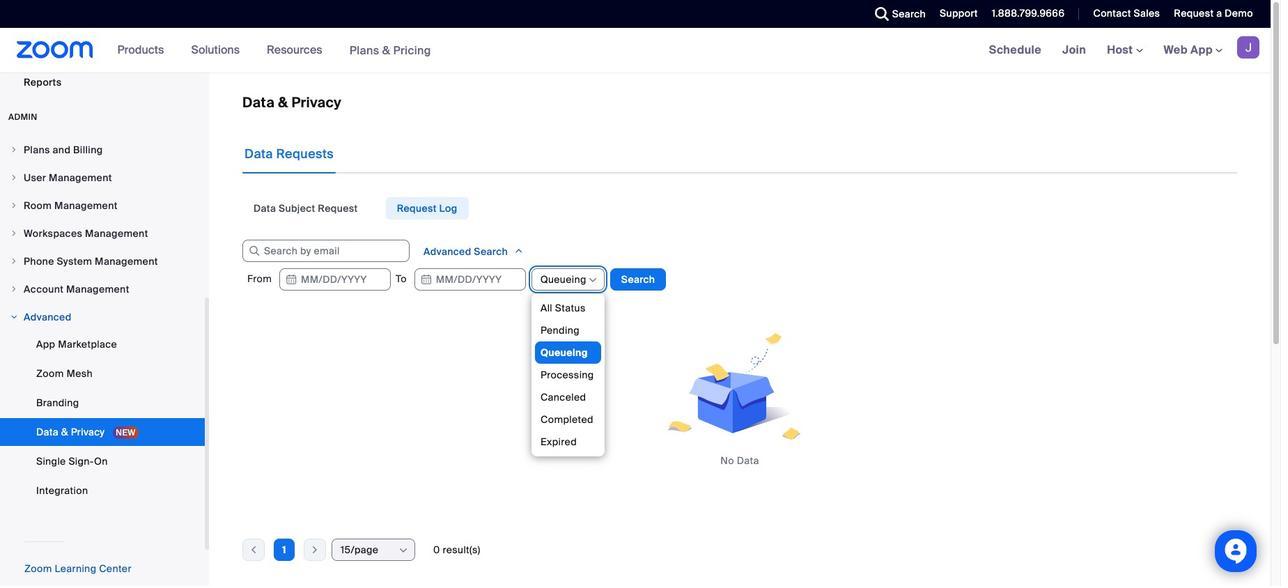 Task type: describe. For each thing, give the bounding box(es) containing it.
workspaces management menu item
[[0, 220, 205, 247]]

log
[[440, 202, 458, 215]]

data & privacy link
[[0, 418, 205, 446]]

user
[[24, 171, 46, 184]]

plans and billing
[[24, 144, 103, 156]]

advanced for advanced search
[[424, 245, 472, 258]]

Search by email text field
[[243, 240, 410, 262]]

zoom for zoom mesh
[[36, 367, 64, 380]]

status
[[555, 302, 586, 314]]

account management menu item
[[0, 276, 205, 303]]

user management menu item
[[0, 164, 205, 191]]

center
[[99, 562, 132, 575]]

resources
[[267, 43, 322, 57]]

management down 'workspaces management' menu item
[[95, 255, 158, 268]]

plans for plans and billing
[[24, 144, 50, 156]]

canceled
[[541, 391, 586, 404]]

data subject request tab
[[243, 197, 369, 220]]

queueing button
[[541, 269, 587, 290]]

all
[[541, 302, 553, 314]]

resources button
[[267, 28, 329, 72]]

product information navigation
[[107, 28, 442, 73]]

mesh
[[67, 367, 93, 380]]

and
[[53, 144, 71, 156]]

branding
[[36, 397, 79, 409]]

account
[[24, 283, 64, 296]]

request log
[[397, 202, 458, 215]]

1 vertical spatial &
[[278, 93, 288, 112]]

pricing
[[393, 43, 431, 58]]

products
[[118, 43, 164, 57]]

from
[[247, 272, 275, 285]]

data subject request
[[254, 202, 358, 215]]

zoom logo image
[[17, 41, 93, 59]]

solutions button
[[191, 28, 246, 72]]

join link
[[1053, 28, 1097, 72]]

room management
[[24, 199, 118, 212]]

no
[[721, 454, 735, 467]]

plans for plans & pricing
[[350, 43, 380, 58]]

1 horizontal spatial privacy
[[292, 93, 342, 112]]

web app button
[[1164, 43, 1223, 57]]

contact
[[1094, 7, 1132, 20]]

requests
[[276, 146, 334, 162]]

web app
[[1164, 43, 1213, 57]]

room management menu item
[[0, 192, 205, 219]]

zoom mesh
[[36, 367, 93, 380]]

system
[[57, 255, 92, 268]]

host button
[[1108, 43, 1143, 57]]

on
[[94, 455, 108, 468]]

result(s)
[[443, 544, 481, 556]]

& inside product information navigation
[[382, 43, 391, 58]]

2 queueing from the top
[[541, 346, 588, 359]]

profile picture image
[[1238, 36, 1260, 59]]

data down product information navigation
[[243, 93, 275, 112]]

branding link
[[0, 389, 205, 417]]

advanced search
[[424, 245, 511, 258]]

admin menu menu
[[0, 137, 205, 507]]

right image for plans
[[10, 146, 18, 154]]

products button
[[118, 28, 170, 72]]

1.888.799.9666
[[992, 7, 1065, 20]]

reports
[[24, 76, 62, 89]]

advanced search button
[[413, 240, 535, 263]]

solutions
[[191, 43, 240, 57]]

banner containing products
[[0, 28, 1271, 73]]

join
[[1063, 43, 1087, 57]]

support
[[940, 7, 978, 20]]

plans & pricing
[[350, 43, 431, 58]]

data right no
[[737, 454, 760, 467]]

demo
[[1225, 7, 1254, 20]]

to
[[396, 272, 410, 285]]

learning
[[55, 562, 96, 575]]

account management
[[24, 283, 129, 296]]

side navigation navigation
[[0, 0, 209, 586]]

1 queueing from the top
[[541, 273, 587, 286]]

a
[[1217, 7, 1223, 20]]

data & privacy inside advanced "menu"
[[36, 426, 107, 438]]

reports link
[[0, 68, 205, 96]]

1 horizontal spatial data & privacy
[[243, 93, 342, 112]]



Task type: vqa. For each thing, say whether or not it's contained in the screenshot.
'application'
no



Task type: locate. For each thing, give the bounding box(es) containing it.
management up workspaces management
[[54, 199, 118, 212]]

sign-
[[69, 455, 94, 468]]

privacy up sign- at the bottom
[[71, 426, 105, 438]]

request
[[1175, 7, 1214, 20], [318, 202, 358, 215], [397, 202, 437, 215]]

pending
[[541, 324, 580, 337]]

search right hide options image
[[622, 273, 655, 286]]

advanced down log
[[424, 245, 472, 258]]

Date Picker text field
[[279, 268, 391, 291], [415, 268, 526, 291]]

show options image
[[398, 545, 409, 556]]

tabs of data requests tab list
[[243, 197, 469, 220]]

right image
[[10, 146, 18, 154], [10, 174, 18, 182], [10, 229, 18, 238], [10, 257, 18, 266], [10, 285, 18, 293], [10, 313, 18, 321]]

1 vertical spatial plans
[[24, 144, 50, 156]]

next page image
[[305, 544, 326, 556]]

plans and billing menu item
[[0, 137, 205, 163]]

completed
[[541, 413, 594, 426]]

queueing
[[541, 273, 587, 286], [541, 346, 588, 359]]

schedule link
[[979, 28, 1053, 72]]

expired
[[541, 436, 577, 448]]

1 vertical spatial search button
[[610, 268, 667, 291]]

integration
[[36, 484, 88, 497]]

right image inside advanced 'menu item'
[[10, 313, 18, 321]]

0 vertical spatial privacy
[[292, 93, 342, 112]]

search inside "dropdown button"
[[474, 245, 508, 258]]

15/page button
[[341, 539, 397, 560]]

0 vertical spatial data & privacy
[[243, 93, 342, 112]]

plans inside product information navigation
[[350, 43, 380, 58]]

privacy
[[292, 93, 342, 112], [71, 426, 105, 438]]

app up zoom mesh
[[36, 338, 55, 351]]

no data
[[721, 454, 760, 467]]

billing
[[73, 144, 103, 156]]

& inside advanced "menu"
[[61, 426, 68, 438]]

5 right image from the top
[[10, 285, 18, 293]]

advanced inside advanced search "dropdown button"
[[424, 245, 472, 258]]

0 horizontal spatial date picker text field
[[279, 268, 391, 291]]

single sign-on
[[36, 455, 108, 468]]

2 date picker text field from the left
[[415, 268, 526, 291]]

management for room management
[[54, 199, 118, 212]]

host
[[1108, 43, 1136, 57]]

data & privacy up single sign-on
[[36, 426, 107, 438]]

zoom inside advanced "menu"
[[36, 367, 64, 380]]

user management
[[24, 171, 112, 184]]

workspaces
[[24, 227, 82, 240]]

0 vertical spatial search button
[[865, 0, 930, 28]]

integration link
[[0, 477, 205, 505]]

0 vertical spatial queueing
[[541, 273, 587, 286]]

data requests
[[245, 146, 334, 162]]

search
[[893, 8, 926, 20], [474, 245, 508, 258], [622, 273, 655, 286]]

app marketplace link
[[0, 330, 205, 358]]

2 vertical spatial search
[[622, 273, 655, 286]]

0 horizontal spatial search button
[[610, 268, 667, 291]]

previous page image
[[243, 544, 264, 556]]

1 horizontal spatial date picker text field
[[415, 268, 526, 291]]

app inside meetings navigation
[[1191, 43, 1213, 57]]

data left subject
[[254, 202, 276, 215]]

data left requests
[[245, 146, 273, 162]]

marketplace
[[58, 338, 117, 351]]

list box
[[535, 297, 601, 475]]

plans left pricing on the left top of page
[[350, 43, 380, 58]]

request a demo
[[1175, 7, 1254, 20]]

& up data requests
[[278, 93, 288, 112]]

1 horizontal spatial search button
[[865, 0, 930, 28]]

search left support
[[893, 8, 926, 20]]

hide options image
[[587, 275, 599, 286]]

data for the data & privacy link on the left of page
[[36, 426, 58, 438]]

1 horizontal spatial search
[[622, 273, 655, 286]]

zoom learning center link
[[24, 562, 132, 575]]

0 vertical spatial plans
[[350, 43, 380, 58]]

1 horizontal spatial &
[[278, 93, 288, 112]]

plans
[[350, 43, 380, 58], [24, 144, 50, 156]]

queueing up processing
[[541, 346, 588, 359]]

zoom
[[36, 367, 64, 380], [24, 562, 52, 575]]

zoom learning center
[[24, 562, 132, 575]]

phone system management menu item
[[0, 248, 205, 275]]

1 right image from the top
[[10, 146, 18, 154]]

&
[[382, 43, 391, 58], [278, 93, 288, 112], [61, 426, 68, 438]]

0
[[434, 544, 440, 556]]

plans left 'and'
[[24, 144, 50, 156]]

contact sales link
[[1083, 0, 1164, 28], [1094, 7, 1161, 20]]

banner
[[0, 28, 1271, 73]]

right image inside account management menu item
[[10, 285, 18, 293]]

0 horizontal spatial advanced
[[24, 311, 72, 323]]

zoom left "mesh" on the left bottom
[[36, 367, 64, 380]]

advanced down account
[[24, 311, 72, 323]]

right image for phone
[[10, 257, 18, 266]]

privacy up requests
[[292, 93, 342, 112]]

plans & pricing link
[[350, 43, 431, 58], [350, 43, 431, 58]]

0 vertical spatial search
[[893, 8, 926, 20]]

privacy inside advanced "menu"
[[71, 426, 105, 438]]

data up single
[[36, 426, 58, 438]]

15/page
[[341, 544, 379, 556]]

right image for user
[[10, 174, 18, 182]]

processing
[[541, 369, 594, 381]]

right image inside 'workspaces management' menu item
[[10, 229, 18, 238]]

1 vertical spatial data & privacy
[[36, 426, 107, 438]]

2 horizontal spatial &
[[382, 43, 391, 58]]

contact sales
[[1094, 7, 1161, 20]]

1 horizontal spatial advanced
[[424, 245, 472, 258]]

list box containing all status
[[535, 297, 601, 475]]

meetings navigation
[[979, 28, 1271, 73]]

date picker text field down the search by email text field
[[279, 268, 391, 291]]

request a demo link
[[1164, 0, 1271, 28], [1175, 7, 1254, 20]]

request for request a demo
[[1175, 7, 1214, 20]]

request left log
[[397, 202, 437, 215]]

1 vertical spatial queueing
[[541, 346, 588, 359]]

support link
[[930, 0, 982, 28], [940, 7, 978, 20]]

web
[[1164, 43, 1188, 57]]

0 horizontal spatial app
[[36, 338, 55, 351]]

1 button
[[274, 539, 295, 561]]

data & privacy
[[243, 93, 342, 112], [36, 426, 107, 438]]

0 vertical spatial &
[[382, 43, 391, 58]]

search left up icon
[[474, 245, 508, 258]]

0 horizontal spatial data & privacy
[[36, 426, 107, 438]]

search button
[[865, 0, 930, 28], [610, 268, 667, 291]]

1 vertical spatial app
[[36, 338, 55, 351]]

room
[[24, 199, 52, 212]]

2 horizontal spatial request
[[1175, 7, 1214, 20]]

0 vertical spatial zoom
[[36, 367, 64, 380]]

4 right image from the top
[[10, 257, 18, 266]]

0 vertical spatial advanced
[[424, 245, 472, 258]]

advanced menu item
[[0, 304, 205, 330]]

1 vertical spatial search
[[474, 245, 508, 258]]

advanced for advanced
[[24, 311, 72, 323]]

single sign-on link
[[0, 447, 205, 475]]

right image inside plans and billing menu item
[[10, 146, 18, 154]]

sales
[[1134, 7, 1161, 20]]

request log tab
[[386, 197, 469, 220]]

admin
[[8, 112, 37, 123]]

phone
[[24, 255, 54, 268]]

0 horizontal spatial &
[[61, 426, 68, 438]]

date picker text field down advanced search
[[415, 268, 526, 291]]

& down the branding
[[61, 426, 68, 438]]

workspaces management
[[24, 227, 148, 240]]

management for account management
[[66, 283, 129, 296]]

advanced menu
[[0, 330, 205, 506]]

1 vertical spatial privacy
[[71, 426, 105, 438]]

management
[[49, 171, 112, 184], [54, 199, 118, 212], [85, 227, 148, 240], [95, 255, 158, 268], [66, 283, 129, 296]]

zoom left "learning" in the left of the page
[[24, 562, 52, 575]]

2 horizontal spatial search
[[893, 8, 926, 20]]

data for data subject request tab
[[254, 202, 276, 215]]

& left pricing on the left top of page
[[382, 43, 391, 58]]

2 vertical spatial &
[[61, 426, 68, 438]]

app marketplace
[[36, 338, 117, 351]]

management inside menu item
[[85, 227, 148, 240]]

search button left support
[[865, 0, 930, 28]]

plans inside menu item
[[24, 144, 50, 156]]

2 right image from the top
[[10, 174, 18, 182]]

6 right image from the top
[[10, 313, 18, 321]]

right image for workspaces
[[10, 229, 18, 238]]

0 horizontal spatial plans
[[24, 144, 50, 156]]

management down billing
[[49, 171, 112, 184]]

right image inside phone system management menu item
[[10, 257, 18, 266]]

date picker text field for to
[[415, 268, 526, 291]]

right image inside user management menu item
[[10, 174, 18, 182]]

advanced inside advanced 'menu item'
[[24, 311, 72, 323]]

all status
[[541, 302, 586, 314]]

app
[[1191, 43, 1213, 57], [36, 338, 55, 351]]

management up advanced 'menu item'
[[66, 283, 129, 296]]

0 horizontal spatial privacy
[[71, 426, 105, 438]]

management down room management menu item
[[85, 227, 148, 240]]

app right web
[[1191, 43, 1213, 57]]

data inside advanced "menu"
[[36, 426, 58, 438]]

right image
[[10, 201, 18, 210]]

1 date picker text field from the left
[[279, 268, 391, 291]]

app inside advanced "menu"
[[36, 338, 55, 351]]

0 vertical spatial app
[[1191, 43, 1213, 57]]

schedule
[[990, 43, 1042, 57]]

1 horizontal spatial request
[[397, 202, 437, 215]]

right image for account
[[10, 285, 18, 293]]

management for user management
[[49, 171, 112, 184]]

1 horizontal spatial app
[[1191, 43, 1213, 57]]

queueing up all status
[[541, 273, 587, 286]]

1 horizontal spatial plans
[[350, 43, 380, 58]]

0 horizontal spatial request
[[318, 202, 358, 215]]

0 result(s)
[[434, 544, 481, 556]]

phone system management
[[24, 255, 158, 268]]

1 vertical spatial advanced
[[24, 311, 72, 323]]

1.888.799.9666 button
[[982, 0, 1069, 28], [992, 7, 1065, 20]]

request for request log
[[397, 202, 437, 215]]

data requests tab
[[243, 135, 336, 174]]

management for workspaces management
[[85, 227, 148, 240]]

1
[[282, 544, 286, 556]]

request right subject
[[318, 202, 358, 215]]

data inside data requests tab
[[245, 146, 273, 162]]

zoom for zoom learning center
[[24, 562, 52, 575]]

search button right hide options image
[[610, 268, 667, 291]]

single
[[36, 455, 66, 468]]

up image
[[514, 244, 524, 258]]

3 right image from the top
[[10, 229, 18, 238]]

request left a
[[1175, 7, 1214, 20]]

0 horizontal spatial search
[[474, 245, 508, 258]]

data & privacy up data requests tab
[[243, 93, 342, 112]]

subject
[[279, 202, 316, 215]]

1 vertical spatial zoom
[[24, 562, 52, 575]]

data inside data subject request tab
[[254, 202, 276, 215]]

date picker text field for from
[[279, 268, 391, 291]]

zoom mesh link
[[0, 360, 205, 388]]

data for data requests tab
[[245, 146, 273, 162]]



